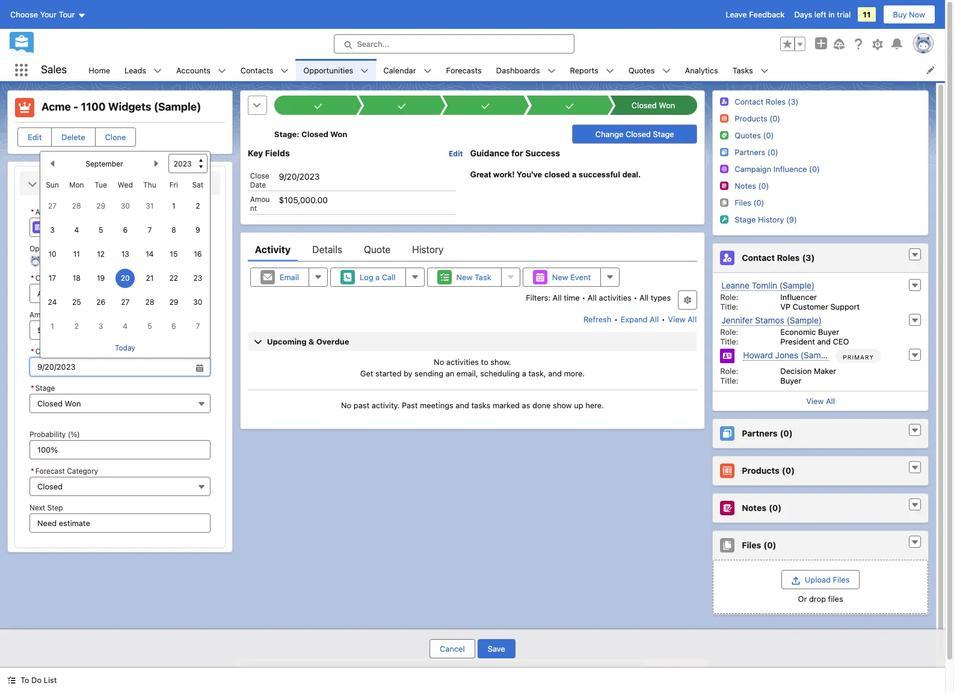 Task type: locate. For each thing, give the bounding box(es) containing it.
stage down '* close date'
[[35, 384, 55, 393]]

(0) right the partners
[[780, 429, 793, 439]]

contact inside "element"
[[742, 253, 775, 263]]

closed up probability
[[37, 399, 63, 409]]

28 down "mon"
[[72, 202, 81, 211]]

1 horizontal spatial 11
[[863, 10, 871, 19]]

contact up products (0)
[[735, 97, 764, 107]]

upload files
[[805, 575, 850, 585]]

0 vertical spatial group
[[781, 37, 806, 51]]

14 button
[[140, 245, 159, 264]]

25 button
[[67, 293, 86, 313]]

1 vertical spatial 7
[[196, 322, 200, 331]]

7 for bottommost "7" button
[[196, 322, 200, 331]]

6 up 13
[[123, 226, 128, 235]]

path options list box
[[274, 96, 698, 115]]

(0) for products (0)
[[782, 466, 795, 476]]

activities inside the no activities to show. get started by sending an email, scheduling a task, and more.
[[447, 357, 479, 367]]

* left 17
[[31, 274, 34, 283]]

1 horizontal spatial view all link
[[713, 391, 929, 411]]

new left event
[[552, 272, 569, 282]]

5 up "12" at the left of the page
[[99, 226, 103, 235]]

0 horizontal spatial 27
[[48, 202, 57, 211]]

27 button down 20 button at left top
[[116, 293, 135, 313]]

(0) for files (0)
[[764, 541, 777, 551]]

29 button down tue
[[91, 197, 110, 216]]

11 inside button
[[73, 250, 80, 259]]

closed
[[545, 170, 570, 179]]

amou
[[250, 195, 270, 204]]

0 horizontal spatial 7
[[148, 226, 152, 235]]

no for activities
[[434, 357, 444, 367]]

quotes list item
[[622, 59, 678, 81]]

text default image
[[154, 67, 162, 75], [218, 67, 226, 75], [361, 67, 369, 75], [606, 67, 614, 75], [662, 67, 671, 75], [28, 180, 37, 190], [911, 251, 920, 260], [911, 502, 920, 510], [911, 539, 920, 547], [7, 677, 16, 685]]

won down the quotes list item at the top of the page
[[659, 101, 676, 110]]

view inside contact roles "element"
[[807, 397, 824, 406]]

dashboards list item
[[489, 59, 563, 81]]

5 button down 21 button
[[140, 317, 159, 337]]

text default image for dashboards
[[547, 67, 556, 75]]

8
[[172, 226, 176, 235]]

7 down "23" button
[[196, 322, 200, 331]]

a right log
[[376, 272, 380, 282]]

group containing september
[[29, 151, 211, 377]]

27 button down sun
[[43, 197, 62, 216]]

work!
[[494, 170, 515, 179]]

2 down 25 button
[[74, 322, 79, 331]]

2 for the left 2 button
[[74, 322, 79, 331]]

1 horizontal spatial 4 button
[[116, 317, 135, 337]]

(sample) for leanne tomlin (sample)
[[780, 280, 815, 291]]

details link
[[313, 238, 342, 262]]

contact up tomlin
[[742, 253, 775, 263]]

11 up 18
[[73, 250, 80, 259]]

activities
[[599, 293, 632, 303], [447, 357, 479, 367]]

1 vertical spatial 28 button
[[140, 293, 159, 313]]

28 button down "mon"
[[67, 197, 86, 216]]

won up (%)
[[65, 399, 81, 409]]

5 * from the top
[[31, 467, 34, 476]]

27 down sun
[[48, 202, 57, 211]]

(0) down notes (0)
[[764, 541, 777, 551]]

(0)
[[780, 429, 793, 439], [782, 466, 795, 476], [769, 503, 782, 514], [764, 541, 777, 551]]

11
[[863, 10, 871, 19], [73, 250, 80, 259]]

0 vertical spatial 27 button
[[43, 197, 62, 216]]

0 horizontal spatial 7 button
[[140, 221, 159, 240]]

name for * opportunity name
[[78, 274, 98, 283]]

all
[[553, 293, 562, 303], [588, 293, 597, 303], [640, 293, 649, 303], [650, 315, 659, 324], [688, 315, 697, 324], [826, 397, 835, 406]]

thu
[[143, 181, 156, 190]]

analytics link
[[678, 59, 726, 81]]

Probability (%) text field
[[29, 441, 210, 460]]

6 down 22 button
[[172, 322, 176, 331]]

1 vertical spatial opportunity
[[29, 244, 70, 253]]

edit down opportunity icon
[[28, 132, 42, 142]]

activities up email,
[[447, 357, 479, 367]]

0 vertical spatial 7
[[148, 226, 152, 235]]

1 horizontal spatial 5 button
[[140, 317, 159, 337]]

(0) inside the files element
[[764, 541, 777, 551]]

close date
[[250, 171, 269, 189]]

1 title: from the top
[[721, 302, 739, 312]]

* opportunity name
[[31, 274, 98, 283]]

1 horizontal spatial 2 button
[[188, 197, 208, 216]]

1 horizontal spatial 29 button
[[164, 293, 183, 313]]

as
[[522, 401, 531, 410]]

0 horizontal spatial close
[[35, 348, 54, 357]]

decision
[[781, 367, 812, 376]]

4 up owner
[[74, 226, 79, 235]]

0 vertical spatial 4
[[74, 226, 79, 235]]

1 new from the left
[[457, 272, 473, 282]]

(sample) up influencer on the right
[[780, 280, 815, 291]]

sales
[[41, 63, 67, 76]]

1 horizontal spatial view
[[807, 397, 824, 406]]

4 * from the top
[[31, 384, 34, 393]]

dashboards
[[496, 65, 540, 75]]

0 horizontal spatial 29 button
[[91, 197, 110, 216]]

1 button down fri
[[164, 197, 183, 216]]

edit left guidance
[[449, 149, 463, 158]]

new event button
[[523, 268, 601, 287]]

text default image inside the quotes list item
[[662, 67, 671, 75]]

group
[[781, 37, 806, 51], [29, 151, 211, 377]]

2 button down sat
[[188, 197, 208, 216]]

new inside 'new task' button
[[457, 272, 473, 282]]

text default image inside dashboards list item
[[547, 67, 556, 75]]

view all link down types
[[668, 310, 698, 329]]

1 vertical spatial title:
[[721, 337, 739, 347]]

all down maker
[[826, 397, 835, 406]]

new for new task
[[457, 272, 473, 282]]

text default image inside 'contacts' list item
[[281, 67, 289, 75]]

home link
[[81, 59, 117, 81]]

role: down contact icon
[[721, 367, 739, 376]]

notes image
[[721, 182, 729, 190]]

closed inside change closed stage button
[[626, 129, 651, 139]]

economic
[[781, 327, 816, 337]]

edit inside button
[[28, 132, 42, 142]]

0 horizontal spatial 11
[[73, 250, 80, 259]]

1 vertical spatial name
[[78, 274, 98, 283]]

quotes link
[[622, 59, 662, 81]]

no inside the no activities to show. get started by sending an email, scheduling a task, and more.
[[434, 357, 444, 367]]

stage inside * stage closed won
[[35, 384, 55, 393]]

0 vertical spatial 5 button
[[91, 221, 110, 240]]

28 button down 21 button
[[140, 293, 159, 313]]

activities up refresh button
[[599, 293, 632, 303]]

refresh • expand all • view all
[[584, 315, 697, 324]]

name
[[65, 208, 85, 217], [78, 274, 98, 283]]

opportunity inside 'dropdown button'
[[41, 178, 93, 189]]

30 for the leftmost '30' button
[[121, 202, 130, 211]]

stage history image
[[721, 215, 729, 224]]

(%)
[[68, 431, 80, 440]]

role: down leanne at the top right of the page
[[721, 292, 739, 302]]

30 for the bottom '30' button
[[193, 298, 202, 307]]

opportunity image
[[15, 98, 34, 117]]

role: down jennifer
[[721, 327, 739, 337]]

maker
[[814, 367, 837, 376]]

28 down 21 button
[[145, 298, 154, 307]]

buyer down vp customer support
[[819, 327, 840, 337]]

1 vertical spatial view
[[807, 397, 824, 406]]

leave feedback
[[726, 10, 785, 19]]

15 button
[[164, 245, 183, 264]]

2 new from the left
[[552, 272, 569, 282]]

1 horizontal spatial edit
[[449, 149, 463, 158]]

to
[[481, 357, 489, 367]]

0 vertical spatial 6
[[123, 226, 128, 235]]

3 role: from the top
[[721, 367, 739, 376]]

2 role: from the top
[[721, 327, 739, 337]]

1 vertical spatial 5 button
[[140, 317, 159, 337]]

new for new event
[[552, 272, 569, 282]]

text default image inside the files element
[[911, 539, 920, 547]]

3 button down the 26 button
[[91, 317, 110, 337]]

0 vertical spatial name
[[65, 208, 85, 217]]

Forecast Category, Closed button
[[29, 478, 210, 497]]

(sample) up economic buyer
[[787, 315, 822, 326]]

edit
[[28, 132, 42, 142], [449, 149, 463, 158]]

next step
[[29, 504, 63, 513]]

1 vertical spatial role:
[[721, 327, 739, 337]]

6 for 6 button to the right
[[172, 322, 176, 331]]

title: for jennifer stamos (sample)
[[721, 337, 739, 347]]

29 for 29 "button" to the bottom
[[169, 298, 178, 307]]

3 down account
[[50, 226, 55, 235]]

0 horizontal spatial no
[[341, 401, 352, 410]]

1
[[172, 202, 176, 211], [51, 322, 54, 331]]

1 horizontal spatial no
[[434, 357, 444, 367]]

(sample) down accounts
[[154, 101, 201, 113]]

probability (%)
[[29, 431, 80, 440]]

5 down 21 button
[[148, 322, 152, 331]]

1 vertical spatial won
[[330, 129, 348, 139]]

1 down fri
[[172, 202, 176, 211]]

september grid
[[40, 176, 210, 339]]

your
[[40, 10, 57, 19]]

6 button
[[116, 221, 135, 240], [164, 317, 183, 337]]

5 button up "12" at the left of the page
[[91, 221, 110, 240]]

all inside view all link
[[826, 397, 835, 406]]

information
[[96, 178, 146, 189]]

and inside contact roles "element"
[[818, 337, 831, 347]]

won inside closed won link
[[659, 101, 676, 110]]

tab list
[[248, 238, 698, 262]]

closed right change
[[626, 129, 651, 139]]

0 vertical spatial files
[[742, 541, 762, 551]]

stage down files (0) link
[[735, 215, 756, 224]]

contact roles (3)
[[735, 97, 799, 107]]

name for * account name
[[65, 208, 85, 217]]

1 vertical spatial 1 button
[[43, 317, 62, 337]]

all left types
[[640, 293, 649, 303]]

details
[[313, 244, 342, 255]]

acme - 1100 widgets (sample)
[[42, 101, 201, 113]]

0 vertical spatial 7 button
[[140, 221, 159, 240]]

3 * from the top
[[31, 348, 34, 357]]

0 vertical spatial 29 button
[[91, 197, 110, 216]]

a left 'task,'
[[522, 369, 527, 379]]

0 horizontal spatial 6
[[123, 226, 128, 235]]

cancel
[[440, 645, 465, 654]]

role: for jennifer stamos (sample)
[[721, 327, 739, 337]]

0 vertical spatial 30 button
[[116, 197, 135, 216]]

trial
[[837, 10, 851, 19]]

7 button down "23" button
[[188, 317, 208, 337]]

leads list item
[[117, 59, 169, 81]]

0 vertical spatial 27
[[48, 202, 57, 211]]

1 role: from the top
[[721, 292, 739, 302]]

more.
[[564, 369, 585, 379]]

files down notes
[[742, 541, 762, 551]]

0 horizontal spatial 6 button
[[116, 221, 135, 240]]

1 horizontal spatial 30
[[193, 298, 202, 307]]

close down key
[[250, 171, 269, 180]]

guidance for success
[[470, 148, 560, 158]]

30 down "23" button
[[193, 298, 202, 307]]

2 vertical spatial role:
[[721, 367, 739, 376]]

30 button down "23" button
[[188, 293, 208, 313]]

0 horizontal spatial 30
[[121, 202, 130, 211]]

view all link
[[668, 310, 698, 329], [713, 391, 929, 411]]

closed inside * stage closed won
[[37, 399, 63, 409]]

files (0)
[[742, 541, 777, 551]]

1 horizontal spatial close
[[250, 171, 269, 180]]

0 horizontal spatial 28
[[72, 202, 81, 211]]

30 button down wed
[[116, 197, 135, 216]]

2023-09-20 cell
[[113, 267, 138, 291]]

title: up jennifer
[[721, 302, 739, 312]]

1 vertical spatial files
[[833, 575, 850, 585]]

2 horizontal spatial a
[[572, 170, 577, 179]]

0 vertical spatial title:
[[721, 302, 739, 312]]

0 vertical spatial 28
[[72, 202, 81, 211]]

2 * from the top
[[31, 274, 34, 283]]

2 for 2 button to the right
[[196, 202, 200, 211]]

leads
[[125, 65, 146, 75]]

files image
[[721, 198, 729, 207]]

3 button down account
[[43, 221, 62, 240]]

3 title: from the top
[[721, 376, 739, 386]]

stage : closed won
[[274, 129, 348, 139]]

0 vertical spatial opportunity
[[41, 178, 93, 189]]

opportunity owner
[[29, 244, 95, 253]]

products image
[[721, 114, 729, 123]]

17 button
[[43, 269, 62, 289]]

*
[[31, 208, 34, 217], [31, 274, 34, 283], [31, 348, 34, 357], [31, 384, 34, 393], [31, 467, 34, 476]]

probability
[[29, 431, 66, 440]]

1 horizontal spatial and
[[548, 369, 562, 379]]

close down amount
[[35, 348, 54, 357]]

new inside new event button
[[552, 272, 569, 282]]

opportunities list item
[[296, 59, 376, 81]]

20 button
[[116, 269, 135, 289]]

tasks link
[[726, 59, 761, 81]]

27
[[48, 202, 57, 211], [121, 298, 130, 307]]

29 down tue
[[96, 202, 105, 211]]

date up * stage closed won
[[57, 348, 72, 357]]

* inside * forecast category closed
[[31, 467, 34, 476]]

2 button down 25 button
[[67, 317, 86, 337]]

0 horizontal spatial view
[[668, 315, 686, 324]]

partners (0)
[[742, 429, 793, 439]]

all left the time
[[553, 293, 562, 303]]

title: down contact icon
[[721, 376, 739, 386]]

0 horizontal spatial 5
[[99, 226, 103, 235]]

key
[[248, 148, 263, 158]]

won inside * stage closed won
[[65, 399, 81, 409]]

1 vertical spatial 28
[[145, 298, 154, 307]]

a right closed
[[572, 170, 577, 179]]

text default image inside opportunity information 'dropdown button'
[[28, 180, 37, 190]]

1 vertical spatial 3 button
[[91, 317, 110, 337]]

president and ceo
[[781, 337, 849, 347]]

0 vertical spatial 11
[[863, 10, 871, 19]]

1 vertical spatial 2
[[74, 322, 79, 331]]

date inside "close date"
[[250, 180, 266, 189]]

0 horizontal spatial date
[[57, 348, 72, 357]]

home
[[89, 65, 110, 75]]

27 down 20 button at left top
[[121, 298, 130, 307]]

30 down wed
[[121, 202, 130, 211]]

1 down amount
[[51, 322, 54, 331]]

0 horizontal spatial 1
[[51, 322, 54, 331]]

1 vertical spatial contact
[[742, 253, 775, 263]]

1 horizontal spatial buyer
[[819, 327, 840, 337]]

(0) right notes
[[769, 503, 782, 514]]

email
[[280, 272, 299, 282]]

jennifer
[[722, 315, 753, 326]]

0 vertical spatial 1
[[172, 202, 176, 211]]

6 button up 13
[[116, 221, 135, 240]]

email button
[[250, 268, 309, 287]]

4 button up owner
[[67, 221, 86, 240]]

edit link
[[449, 149, 463, 158]]

contact image
[[721, 349, 735, 364]]

text default image inside calendar list item
[[423, 67, 432, 75]]

activity link
[[255, 238, 291, 262]]

1100
[[81, 101, 106, 113]]

files element
[[713, 531, 929, 616]]

choose your tour
[[10, 10, 75, 19]]

closed won
[[632, 101, 676, 110]]

0 vertical spatial a
[[572, 170, 577, 179]]

date up "amou"
[[250, 180, 266, 189]]

no left past
[[341, 401, 352, 410]]

won right :
[[330, 129, 348, 139]]

29 down 22 button
[[169, 298, 178, 307]]

date
[[250, 180, 266, 189], [57, 348, 72, 357]]

here.
[[586, 401, 604, 410]]

• left expand
[[615, 315, 618, 324]]

1 vertical spatial 5
[[148, 322, 152, 331]]

0 vertical spatial 1 button
[[164, 197, 183, 216]]

quote
[[364, 244, 391, 255]]

view all link down maker
[[713, 391, 929, 411]]

1 horizontal spatial 3
[[99, 322, 103, 331]]

task
[[475, 272, 492, 282]]

* for * close date
[[31, 348, 34, 357]]

0 horizontal spatial won
[[65, 399, 81, 409]]

0 vertical spatial 28 button
[[67, 197, 86, 216]]

Amount text field
[[29, 321, 210, 340]]

text default image inside the to do list button
[[7, 677, 16, 685]]

1 horizontal spatial 6
[[172, 322, 176, 331]]

1 horizontal spatial 30 button
[[188, 293, 208, 313]]

new event
[[552, 272, 591, 282]]

contact for contact roles (3)
[[735, 97, 764, 107]]

2 down sat
[[196, 202, 200, 211]]

and inside the no activities to show. get started by sending an email, scheduling a task, and more.
[[548, 369, 562, 379]]

text default image
[[281, 67, 289, 75], [423, 67, 432, 75], [547, 67, 556, 75], [761, 67, 769, 75], [911, 427, 920, 435], [911, 464, 920, 473]]

view down types
[[668, 315, 686, 324]]

* stage closed won
[[31, 384, 81, 409]]

and right 'task,'
[[548, 369, 562, 379]]

closed inside closed won link
[[632, 101, 657, 110]]

None text field
[[29, 284, 210, 304], [29, 358, 210, 377], [29, 284, 210, 304], [29, 358, 210, 377]]

9 button
[[188, 221, 208, 240]]

0 vertical spatial date
[[250, 180, 266, 189]]

closed down forecast
[[37, 482, 63, 492]]

stage down closed won link
[[653, 129, 675, 139]]

tasks list item
[[726, 59, 776, 81]]

and left ceo
[[818, 337, 831, 347]]

1 vertical spatial and
[[548, 369, 562, 379]]

29 button down 22 button
[[164, 293, 183, 313]]

view down decision maker
[[807, 397, 824, 406]]

acme
[[42, 101, 71, 113]]

1 horizontal spatial 27
[[121, 298, 130, 307]]

16 button
[[188, 245, 208, 264]]

7 down the 31 button
[[148, 226, 152, 235]]

1 * from the top
[[31, 208, 34, 217]]

* inside * stage closed won
[[31, 384, 34, 393]]

no for past
[[341, 401, 352, 410]]

0 horizontal spatial view all link
[[668, 310, 698, 329]]

(sample) for jennifer stamos (sample)
[[787, 315, 822, 326]]

0 vertical spatial 30
[[121, 202, 130, 211]]

0 horizontal spatial 29
[[96, 202, 105, 211]]

new
[[457, 272, 473, 282], [552, 272, 569, 282]]

(sample) for howard jones (sample)
[[801, 350, 836, 361]]

and left tasks
[[456, 401, 469, 410]]

1 horizontal spatial 7 button
[[188, 317, 208, 337]]

0 vertical spatial 2
[[196, 202, 200, 211]]

(0) right products
[[782, 466, 795, 476]]

1 button down 24 button
[[43, 317, 62, 337]]

1 vertical spatial close
[[35, 348, 54, 357]]

0 horizontal spatial 1 button
[[43, 317, 62, 337]]

files
[[829, 595, 844, 604]]

(0) for partners (0)
[[780, 429, 793, 439]]

get
[[360, 369, 373, 379]]

7 button up the 14
[[140, 221, 159, 240]]

files up files
[[833, 575, 850, 585]]

time
[[564, 293, 580, 303]]

list
[[81, 59, 946, 81]]

1 horizontal spatial 28 button
[[140, 293, 159, 313]]

filters: all time • all activities • all types
[[526, 293, 671, 303]]

0 vertical spatial 2 button
[[188, 197, 208, 216]]

all right the time
[[588, 293, 597, 303]]

5 for the top the 5 button
[[99, 226, 103, 235]]

text default image inside tasks list item
[[761, 67, 769, 75]]

1 horizontal spatial 4
[[123, 322, 128, 331]]

no past activity. past meetings and tasks marked as done show up here.
[[341, 401, 604, 410]]

delete button
[[51, 128, 95, 147]]

4 button up the 'today'
[[116, 317, 135, 337]]

2 title: from the top
[[721, 337, 739, 347]]

text default image inside leads "list item"
[[154, 67, 162, 75]]



Task type: describe. For each thing, give the bounding box(es) containing it.
close inside group
[[35, 348, 54, 357]]

task,
[[529, 369, 546, 379]]

-
[[73, 101, 78, 113]]

reports link
[[563, 59, 606, 81]]

expand
[[621, 315, 648, 324]]

2 vertical spatial opportunity
[[35, 274, 76, 283]]

event
[[571, 272, 591, 282]]

6 for 6 button to the left
[[123, 226, 128, 235]]

or drop files
[[798, 595, 844, 604]]

today button
[[114, 339, 136, 358]]

category
[[67, 467, 98, 476]]

0 vertical spatial buyer
[[819, 327, 840, 337]]

started
[[376, 369, 402, 379]]

quotes image
[[721, 131, 729, 139]]

contacts list item
[[233, 59, 296, 81]]

accounts list item
[[169, 59, 233, 81]]

stage inside button
[[653, 129, 675, 139]]

opportunity for opportunity owner
[[29, 244, 70, 253]]

18
[[73, 274, 81, 283]]

1 vertical spatial 7 button
[[188, 317, 208, 337]]

notes (0)
[[742, 503, 782, 514]]

ceo
[[833, 337, 849, 347]]

calendar list item
[[376, 59, 439, 81]]

amount
[[29, 311, 56, 320]]

partners
[[742, 429, 778, 439]]

1 horizontal spatial files
[[833, 575, 850, 585]]

successful
[[579, 170, 620, 179]]

jennifer stamos (sample)
[[722, 315, 822, 326]]

text default image inside accounts list item
[[218, 67, 226, 75]]

10 button
[[43, 245, 62, 264]]

1 horizontal spatial 1
[[172, 202, 176, 211]]

fri
[[170, 181, 178, 190]]

11 button
[[67, 245, 86, 264]]

quotes
[[629, 65, 655, 75]]

contact for contact roles (3)
[[742, 253, 775, 263]]

opportunity information button
[[22, 174, 218, 193]]

a inside the no activities to show. get started by sending an email, scheduling a task, and more.
[[522, 369, 527, 379]]

• up expand
[[634, 293, 638, 303]]

refresh
[[584, 315, 612, 324]]

31
[[146, 202, 154, 211]]

wed
[[118, 181, 133, 190]]

contact roles element
[[713, 243, 929, 412]]

buy now button
[[883, 5, 936, 24]]

save button
[[478, 640, 516, 659]]

amou nt
[[250, 195, 270, 213]]

accounts
[[176, 65, 210, 75]]

17
[[49, 274, 56, 283]]

september
[[86, 159, 123, 168]]

view all
[[807, 397, 835, 406]]

vp customer support
[[781, 302, 860, 312]]

change closed stage
[[596, 129, 675, 139]]

stage up fields
[[274, 129, 297, 139]]

(0) for notes (0)
[[769, 503, 782, 514]]

forecast
[[35, 467, 65, 476]]

3 for the topmost 3 button
[[50, 226, 55, 235]]

1 horizontal spatial group
[[781, 37, 806, 51]]

19 button
[[91, 269, 110, 289]]

won for stage : closed won
[[330, 129, 348, 139]]

history (9)
[[758, 215, 797, 224]]

leave
[[726, 10, 747, 19]]

$105,000.00
[[279, 195, 328, 205]]

activity
[[255, 244, 291, 255]]

* for * stage closed won
[[31, 384, 34, 393]]

23
[[193, 274, 202, 283]]

• down types
[[662, 315, 666, 324]]

0 horizontal spatial 2 button
[[67, 317, 86, 337]]

opportunity for opportunity information
[[41, 178, 93, 189]]

support
[[831, 302, 860, 312]]

new task
[[457, 272, 492, 282]]

now
[[909, 10, 926, 19]]

0 horizontal spatial 4 button
[[67, 221, 86, 240]]

0 horizontal spatial files
[[742, 541, 762, 551]]

29 for left 29 "button"
[[96, 202, 105, 211]]

september alert
[[86, 159, 123, 168]]

0 horizontal spatial 4
[[74, 226, 79, 235]]

* for * forecast category closed
[[31, 467, 34, 476]]

0 horizontal spatial buyer
[[781, 376, 802, 386]]

text default image inside opportunities list item
[[361, 67, 369, 75]]

products
[[742, 466, 780, 476]]

20
[[121, 274, 130, 283]]

won for * stage closed won
[[65, 399, 81, 409]]

nt
[[250, 204, 257, 213]]

role: for leanne tomlin (sample)
[[721, 292, 739, 302]]

show.
[[491, 357, 511, 367]]

text default image inside the reports list item
[[606, 67, 614, 75]]

reports list item
[[563, 59, 622, 81]]

opportunity information
[[41, 178, 146, 189]]

tue
[[95, 181, 107, 190]]

contact roles image
[[721, 97, 729, 106]]

tab list containing activity
[[248, 238, 698, 262]]

edit button
[[17, 128, 52, 147]]

18 button
[[67, 269, 86, 289]]

products (0)
[[735, 114, 781, 123]]

owner
[[72, 244, 95, 253]]

26
[[96, 298, 105, 307]]

0 vertical spatial view all link
[[668, 310, 698, 329]]

clone button
[[95, 128, 136, 147]]

Next Step text field
[[29, 514, 210, 534]]

1 horizontal spatial 27 button
[[116, 293, 135, 313]]

upcoming & overdue button
[[248, 332, 697, 351]]

0 vertical spatial view
[[668, 315, 686, 324]]

19
[[97, 274, 105, 283]]

* for * opportunity name
[[31, 274, 34, 283]]

an
[[446, 369, 455, 379]]

save
[[488, 645, 505, 654]]

1 horizontal spatial 28
[[145, 298, 154, 307]]

done
[[533, 401, 551, 410]]

text default image for calendar
[[423, 67, 432, 75]]

up
[[574, 401, 584, 410]]

* for * account name
[[31, 208, 34, 217]]

closed right :
[[302, 129, 329, 139]]

2 vertical spatial and
[[456, 401, 469, 410]]

sun
[[46, 181, 59, 190]]

0 horizontal spatial 30 button
[[116, 197, 135, 216]]

1 horizontal spatial 1 button
[[164, 197, 183, 216]]

• right the time
[[582, 293, 586, 303]]

decision maker
[[781, 367, 837, 376]]

1 vertical spatial 30 button
[[188, 293, 208, 313]]

1 horizontal spatial 6 button
[[164, 317, 183, 337]]

all left jennifer
[[688, 315, 697, 324]]

1 horizontal spatial 3 button
[[91, 317, 110, 337]]

31 button
[[140, 197, 159, 216]]

campaign influence image
[[721, 165, 729, 173]]

1 vertical spatial 29 button
[[164, 293, 183, 313]]

5 for rightmost the 5 button
[[148, 322, 152, 331]]

scheduling
[[480, 369, 520, 379]]

leave feedback link
[[726, 10, 785, 19]]

1 vertical spatial date
[[57, 348, 72, 357]]

no activities to show. get started by sending an email, scheduling a task, and more.
[[360, 357, 585, 379]]

history link
[[412, 238, 444, 262]]

1 horizontal spatial activities
[[599, 293, 632, 303]]

mon
[[69, 181, 84, 190]]

text default image for contacts
[[281, 67, 289, 75]]

cancel button
[[430, 640, 475, 659]]

1 vertical spatial 4 button
[[116, 317, 135, 337]]

0 horizontal spatial 28 button
[[67, 197, 86, 216]]

to do list button
[[0, 669, 64, 693]]

Stage, Closed Won button
[[29, 394, 210, 414]]

jones
[[776, 350, 799, 361]]

a inside 'button'
[[376, 272, 380, 282]]

0 vertical spatial 3 button
[[43, 221, 62, 240]]

log a call button
[[330, 268, 406, 287]]

partners image
[[721, 148, 729, 156]]

partners (0) link
[[735, 147, 779, 158]]

roles (3)
[[766, 97, 799, 107]]

7 for left "7" button
[[148, 226, 152, 235]]

1 vertical spatial 1
[[51, 322, 54, 331]]

24 button
[[43, 293, 62, 313]]

10
[[48, 250, 56, 259]]

12 button
[[91, 245, 110, 264]]

1 vertical spatial edit
[[449, 149, 463, 158]]

3 for 3 button to the right
[[99, 322, 103, 331]]

26 button
[[91, 293, 110, 313]]

0 horizontal spatial 27 button
[[43, 197, 62, 216]]

24
[[48, 298, 57, 307]]

next
[[29, 504, 45, 513]]

text default image for tasks
[[761, 67, 769, 75]]

1 vertical spatial view all link
[[713, 391, 929, 411]]

log
[[360, 272, 373, 282]]

products (0) link
[[735, 114, 781, 124]]

all right expand
[[650, 315, 659, 324]]

closed inside * forecast category closed
[[37, 482, 63, 492]]

search... button
[[334, 34, 574, 54]]

list containing home
[[81, 59, 946, 81]]

calendar link
[[376, 59, 423, 81]]

quote link
[[364, 238, 391, 262]]

title: for leanne tomlin (sample)
[[721, 302, 739, 312]]



Task type: vqa. For each thing, say whether or not it's contained in the screenshot.
Change Status 'button'
no



